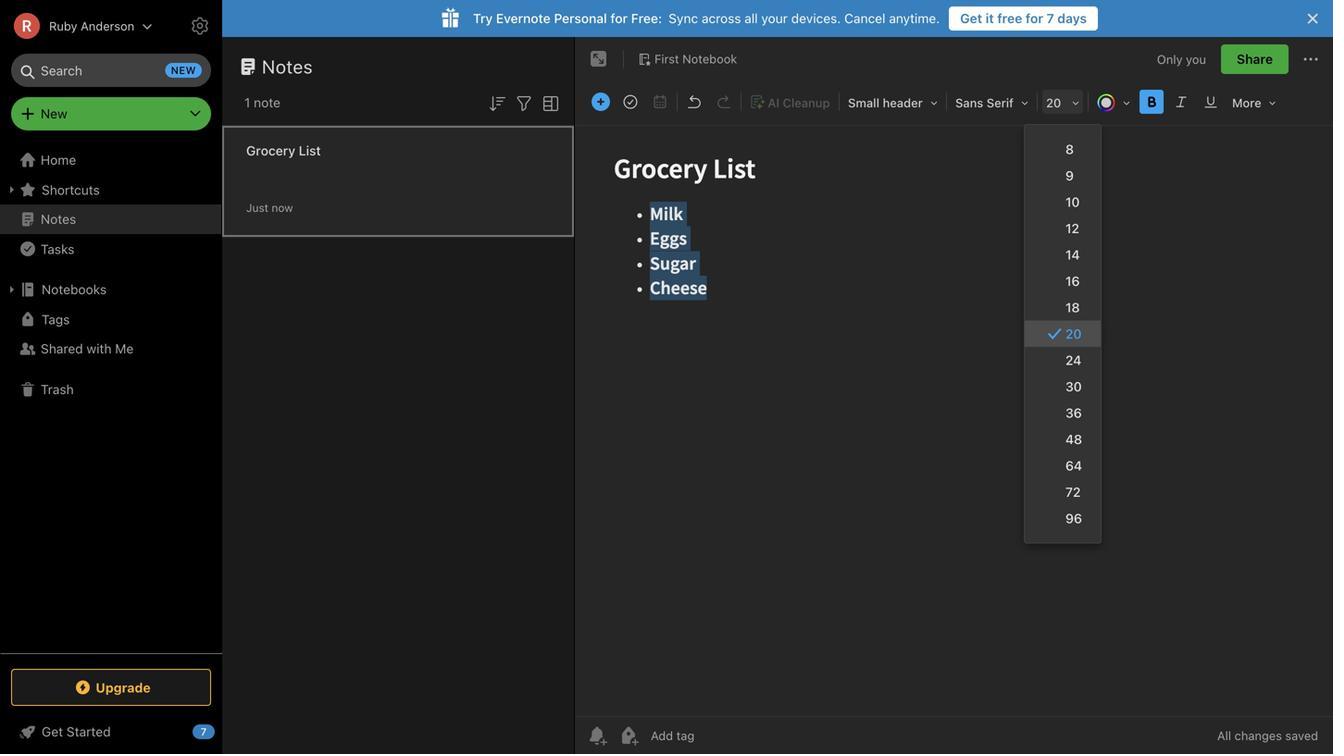 Task type: describe. For each thing, give the bounding box(es) containing it.
tasks
[[41, 242, 74, 257]]

Note Editor text field
[[575, 126, 1334, 717]]

20 inside 20 link
[[1066, 327, 1082, 342]]

20 inside 20 field
[[1047, 96, 1062, 110]]

grocery list
[[246, 143, 321, 158]]

only
[[1158, 52, 1183, 66]]

home
[[41, 152, 76, 168]]

share button
[[1222, 44, 1289, 74]]

shared with me link
[[0, 334, 221, 364]]

italic image
[[1169, 89, 1195, 115]]

you
[[1187, 52, 1207, 66]]

get started
[[42, 725, 111, 740]]

shortcuts button
[[0, 175, 221, 205]]

shared with me
[[41, 341, 134, 357]]

72
[[1066, 485, 1081, 500]]

list
[[299, 143, 321, 158]]

me
[[115, 341, 134, 357]]

new search field
[[24, 54, 202, 87]]

across
[[702, 11, 742, 26]]

tags
[[42, 312, 70, 327]]

Add filters field
[[513, 91, 535, 115]]

18 link
[[1025, 295, 1101, 321]]

first notebook
[[655, 52, 738, 66]]

shortcuts
[[42, 182, 100, 198]]

Search text field
[[24, 54, 198, 87]]

96
[[1066, 511, 1083, 527]]

20 menu item
[[1025, 321, 1101, 347]]

for for 7
[[1026, 11, 1044, 26]]

try evernote personal for free: sync across all your devices. cancel anytime.
[[473, 11, 940, 26]]

24 link
[[1025, 347, 1101, 374]]

for for free:
[[611, 11, 628, 26]]

36 link
[[1025, 400, 1101, 427]]

notes inside 'link'
[[41, 212, 76, 227]]

click to collapse image
[[215, 721, 229, 743]]

Font family field
[[949, 89, 1036, 116]]

first
[[655, 52, 680, 66]]

1 note
[[245, 95, 281, 110]]

new
[[171, 64, 196, 76]]

note window element
[[575, 37, 1334, 755]]

9
[[1066, 168, 1074, 183]]

12
[[1066, 221, 1080, 236]]

add a reminder image
[[586, 725, 609, 748]]

devices.
[[792, 11, 841, 26]]

just
[[246, 201, 269, 214]]

undo image
[[682, 89, 708, 115]]

20 link
[[1025, 321, 1101, 347]]

trash link
[[0, 375, 221, 405]]

get it free for 7 days button
[[950, 6, 1099, 31]]

saved
[[1286, 729, 1319, 743]]

36
[[1066, 406, 1083, 421]]

underline image
[[1199, 89, 1225, 115]]

more actions image
[[1301, 48, 1323, 70]]

sync
[[669, 11, 699, 26]]

Insert field
[[587, 89, 615, 115]]

96 link
[[1025, 506, 1101, 532]]

anytime.
[[890, 11, 940, 26]]

expand note image
[[588, 48, 610, 70]]

days
[[1058, 11, 1088, 26]]

10
[[1066, 195, 1081, 210]]

7 inside button
[[1047, 11, 1055, 26]]

tasks button
[[0, 234, 221, 264]]

16
[[1066, 274, 1081, 289]]

8 9 10
[[1066, 142, 1081, 210]]

header
[[883, 96, 923, 110]]

sans
[[956, 96, 984, 110]]

started
[[67, 725, 111, 740]]



Task type: vqa. For each thing, say whether or not it's contained in the screenshot.
'TO' inside icon on a note, notebook, stack or tag to add it here.
no



Task type: locate. For each thing, give the bounding box(es) containing it.
add tag image
[[618, 725, 640, 748]]

all changes saved
[[1218, 729, 1319, 743]]

first notebook button
[[632, 46, 744, 72]]

10 link
[[1025, 189, 1101, 215]]

30
[[1066, 379, 1083, 395]]

7 left the days
[[1047, 11, 1055, 26]]

1 vertical spatial notes
[[41, 212, 76, 227]]

upgrade
[[96, 681, 151, 696]]

0 horizontal spatial 20
[[1047, 96, 1062, 110]]

Heading level field
[[842, 89, 945, 116]]

for left free: at top left
[[611, 11, 628, 26]]

notebooks
[[42, 282, 107, 297]]

tree containing home
[[0, 145, 222, 653]]

8 link
[[1025, 136, 1101, 163]]

just now
[[246, 201, 293, 214]]

Font size field
[[1040, 89, 1087, 116]]

ruby
[[49, 19, 77, 33]]

7 inside help and learning task checklist 'field'
[[201, 727, 207, 739]]

0 vertical spatial notes
[[262, 56, 313, 77]]

changes
[[1235, 729, 1283, 743]]

shared
[[41, 341, 83, 357]]

now
[[272, 201, 293, 214]]

14 link
[[1025, 242, 1101, 268]]

Add tag field
[[649, 729, 788, 744]]

48 link
[[1025, 427, 1101, 453]]

grocery
[[246, 143, 296, 158]]

tags button
[[0, 305, 221, 334]]

72 link
[[1025, 479, 1101, 506]]

get left started
[[42, 725, 63, 740]]

notes
[[262, 56, 313, 77], [41, 212, 76, 227]]

serif
[[987, 96, 1014, 110]]

0 vertical spatial get
[[961, 11, 983, 26]]

it
[[986, 11, 995, 26]]

16 link
[[1025, 268, 1101, 295]]

get
[[961, 11, 983, 26], [42, 725, 63, 740]]

64 link
[[1025, 453, 1101, 479]]

for
[[611, 11, 628, 26], [1026, 11, 1044, 26]]

add filters image
[[513, 92, 535, 115]]

trash
[[41, 382, 74, 397]]

30 link
[[1025, 374, 1101, 400]]

dropdown list menu
[[1025, 136, 1101, 532]]

48
[[1066, 432, 1083, 447]]

1 horizontal spatial 20
[[1066, 327, 1082, 342]]

7 left click to collapse icon
[[201, 727, 207, 739]]

24
[[1066, 353, 1082, 368]]

8
[[1066, 142, 1075, 157]]

bold image
[[1139, 89, 1165, 115]]

0 vertical spatial 20
[[1047, 96, 1062, 110]]

new button
[[11, 97, 211, 131]]

1 horizontal spatial for
[[1026, 11, 1044, 26]]

small header
[[849, 96, 923, 110]]

upgrade button
[[11, 670, 211, 707]]

get for get started
[[42, 725, 63, 740]]

notes link
[[0, 205, 221, 234]]

cancel
[[845, 11, 886, 26]]

all
[[1218, 729, 1232, 743]]

more
[[1233, 96, 1262, 110]]

task image
[[618, 89, 644, 115]]

notes up tasks
[[41, 212, 76, 227]]

tree
[[0, 145, 222, 653]]

anderson
[[81, 19, 134, 33]]

Account field
[[0, 7, 153, 44]]

View options field
[[535, 91, 562, 115]]

free:
[[631, 11, 663, 26]]

More field
[[1226, 89, 1284, 116]]

expand notebooks image
[[5, 283, 19, 297]]

20
[[1047, 96, 1062, 110], [1066, 327, 1082, 342]]

sans serif
[[956, 96, 1014, 110]]

notebooks link
[[0, 275, 221, 305]]

evernote
[[496, 11, 551, 26]]

12 link
[[1025, 215, 1101, 242]]

get it free for 7 days
[[961, 11, 1088, 26]]

all
[[745, 11, 758, 26]]

free
[[998, 11, 1023, 26]]

7
[[1047, 11, 1055, 26], [201, 727, 207, 739]]

14
[[1066, 247, 1081, 263]]

personal
[[554, 11, 607, 26]]

your
[[762, 11, 788, 26]]

1 vertical spatial 7
[[201, 727, 207, 739]]

only you
[[1158, 52, 1207, 66]]

More actions field
[[1301, 44, 1323, 74]]

0 horizontal spatial notes
[[41, 212, 76, 227]]

64
[[1066, 459, 1083, 474]]

share
[[1238, 51, 1274, 67]]

Help and Learning task checklist field
[[0, 718, 222, 748]]

ruby anderson
[[49, 19, 134, 33]]

get for get it free for 7 days
[[961, 11, 983, 26]]

1 vertical spatial get
[[42, 725, 63, 740]]

try
[[473, 11, 493, 26]]

1
[[245, 95, 250, 110]]

get left it
[[961, 11, 983, 26]]

0 horizontal spatial for
[[611, 11, 628, 26]]

Font color field
[[1091, 89, 1138, 116]]

note
[[254, 95, 281, 110]]

settings image
[[189, 15, 211, 37]]

new
[[41, 106, 67, 121]]

for right free
[[1026, 11, 1044, 26]]

0 horizontal spatial 7
[[201, 727, 207, 739]]

notebook
[[683, 52, 738, 66]]

1 horizontal spatial 7
[[1047, 11, 1055, 26]]

1 horizontal spatial notes
[[262, 56, 313, 77]]

Sort options field
[[486, 91, 509, 115]]

1 horizontal spatial get
[[961, 11, 983, 26]]

20 up the 24 at the top of page
[[1066, 327, 1082, 342]]

0 vertical spatial 7
[[1047, 11, 1055, 26]]

2 for from the left
[[1026, 11, 1044, 26]]

small
[[849, 96, 880, 110]]

20 up 8 link
[[1047, 96, 1062, 110]]

notes up note
[[262, 56, 313, 77]]

1 vertical spatial 20
[[1066, 327, 1082, 342]]

get inside help and learning task checklist 'field'
[[42, 725, 63, 740]]

for inside button
[[1026, 11, 1044, 26]]

9 link
[[1025, 163, 1101, 189]]

get inside button
[[961, 11, 983, 26]]

0 horizontal spatial get
[[42, 725, 63, 740]]

18
[[1066, 300, 1081, 315]]

1 for from the left
[[611, 11, 628, 26]]

with
[[87, 341, 112, 357]]



